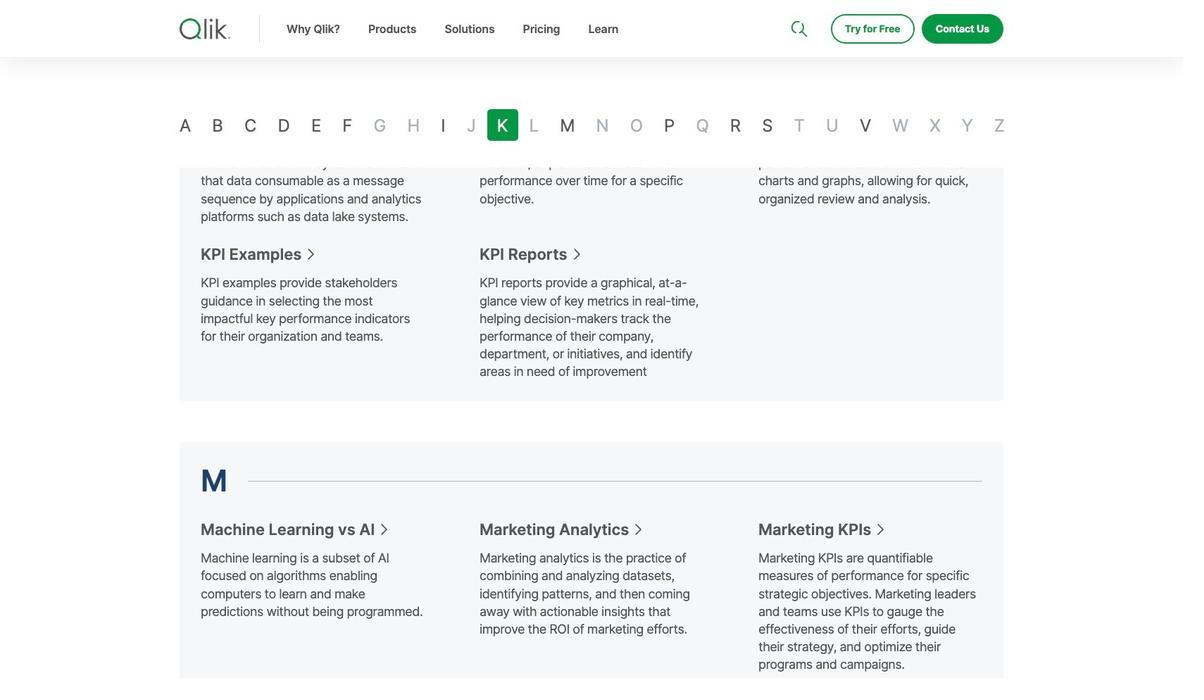 Task type: locate. For each thing, give the bounding box(es) containing it.
qlik image
[[180, 18, 230, 39]]

support image
[[793, 0, 804, 11]]



Task type: describe. For each thing, give the bounding box(es) containing it.
login image
[[959, 0, 970, 11]]



Task type: vqa. For each thing, say whether or not it's contained in the screenshot.
the Company Icon
no



